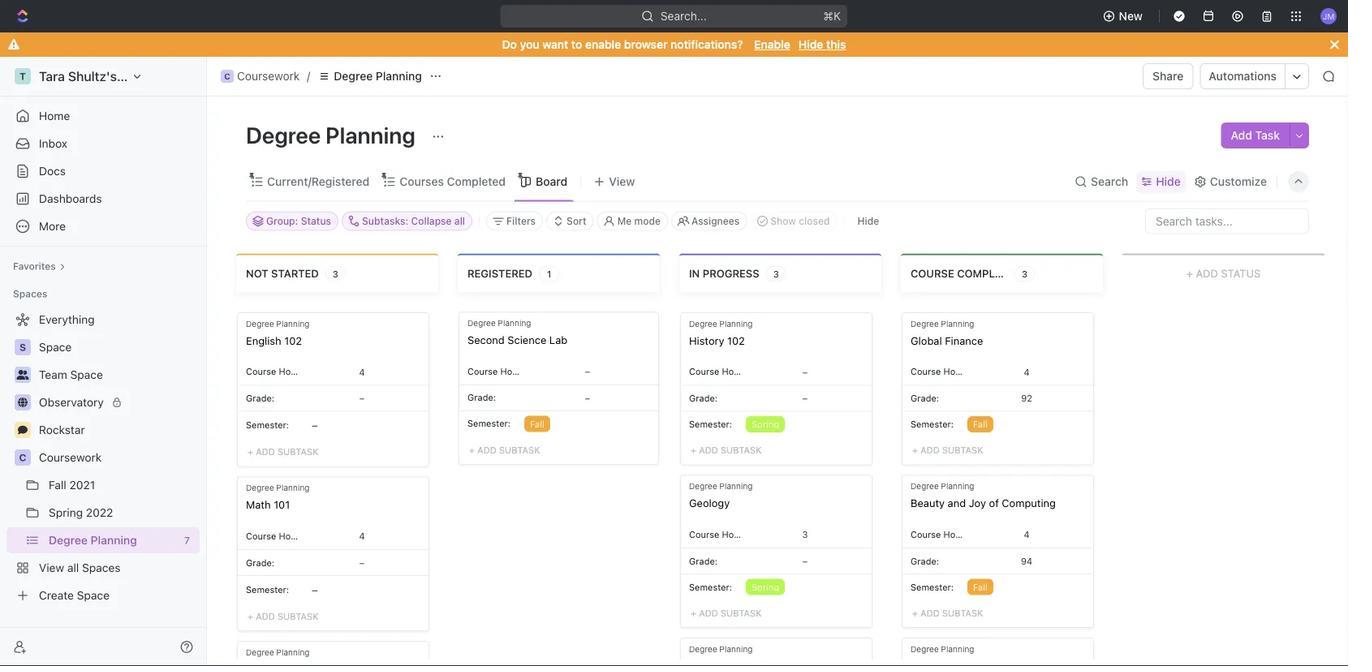 Task type: describe. For each thing, give the bounding box(es) containing it.
all inside sidebar navigation
[[67, 562, 79, 575]]

geology
[[689, 497, 730, 509]]

+ for global finance
[[913, 445, 918, 456]]

fall button for beauty and joy of computing
[[968, 579, 1087, 595]]

new
[[1120, 9, 1143, 23]]

+ for history 102
[[691, 445, 697, 456]]

registered
[[468, 268, 533, 280]]

space for team
[[70, 368, 103, 382]]

progress
[[703, 268, 760, 280]]

hours: for english 102
[[279, 366, 307, 377]]

coursework inside coursework link
[[39, 451, 102, 465]]

dashboards
[[39, 192, 102, 205]]

degree planning second science lab
[[468, 319, 568, 346]]

home link
[[6, 103, 200, 129]]

automations button
[[1201, 64, 1286, 89]]

s
[[19, 342, 26, 353]]

subtask for math 101
[[278, 611, 319, 622]]

⌘k
[[824, 9, 842, 23]]

1 vertical spatial spaces
[[82, 562, 121, 575]]

team
[[39, 368, 67, 382]]

home
[[39, 109, 70, 123]]

degree inside degree planning math 101
[[246, 483, 274, 493]]

dashboards link
[[6, 186, 200, 212]]

c for c coursework /
[[224, 71, 230, 81]]

finance
[[945, 334, 984, 346]]

spring button for history 102
[[746, 416, 865, 433]]

not
[[246, 268, 269, 280]]

94 button
[[968, 549, 1087, 573]]

subtask for geology
[[721, 608, 762, 619]]

2022
[[86, 506, 113, 520]]

tara shultz's workspace
[[39, 69, 188, 84]]

+ for geology
[[691, 608, 697, 619]]

degree planning math 101
[[246, 483, 310, 511]]

spring for geology
[[752, 582, 780, 593]]

planning inside degree planning history 102
[[720, 319, 753, 328]]

92
[[1022, 393, 1033, 404]]

do you want to enable browser notifications? enable hide this
[[502, 38, 847, 51]]

degree inside degree planning beauty and joy of computing
[[911, 482, 939, 491]]

add inside button
[[1232, 129, 1253, 142]]

spring for history 102
[[752, 419, 780, 430]]

docs
[[39, 164, 66, 178]]

new button
[[1097, 3, 1153, 29]]

degree planning beauty and joy of computing
[[911, 482, 1057, 509]]

hide inside button
[[858, 216, 880, 227]]

joy
[[969, 497, 987, 509]]

0 vertical spatial coursework, , element
[[221, 70, 234, 83]]

course hours: down second
[[468, 383, 529, 393]]

math
[[246, 499, 271, 511]]

view all spaces link
[[6, 555, 197, 581]]

fall 2021 link
[[49, 473, 197, 499]]

english
[[246, 334, 282, 346]]

view button
[[588, 163, 641, 201]]

planning inside degree planning math 101
[[277, 483, 310, 493]]

inbox
[[39, 137, 67, 150]]

tara
[[39, 69, 65, 84]]

current/registered
[[267, 175, 370, 188]]

notifications?
[[671, 38, 744, 51]]

spring 2022 link
[[49, 500, 197, 526]]

fall for 92
[[974, 419, 988, 430]]

4 for beauty and joy of computing
[[1024, 530, 1030, 540]]

hours: for geology
[[722, 529, 750, 540]]

set priority image
[[484, 455, 508, 479]]

subtask for global finance
[[943, 445, 984, 456]]

grade: for english 102
[[246, 393, 275, 403]]

planning inside degree planning geology
[[720, 482, 753, 491]]

semester: for global finance
[[911, 419, 954, 429]]

hours: for global finance
[[944, 366, 972, 377]]

board link
[[533, 171, 568, 193]]

search button
[[1070, 171, 1134, 193]]

4 button for english 102
[[303, 360, 421, 384]]

+ add subtask for geology
[[691, 608, 762, 619]]

sort button
[[547, 212, 594, 231]]

filters button
[[487, 212, 543, 231]]

me
[[618, 216, 632, 227]]

you
[[520, 38, 540, 51]]

customize
[[1211, 175, 1268, 188]]

add for english 102
[[256, 447, 275, 457]]

create space link
[[6, 583, 197, 609]]

degree inside "tree"
[[49, 534, 88, 547]]

workspace
[[120, 69, 188, 84]]

do
[[502, 38, 517, 51]]

degree inside degree planning second science lab
[[468, 319, 496, 328]]

0 vertical spatial hide
[[799, 38, 824, 51]]

me mode
[[618, 216, 661, 227]]

space for create
[[77, 589, 110, 603]]

add for beauty and joy of computing
[[921, 608, 940, 619]]

course hours: for english 102
[[246, 366, 307, 377]]

planning inside the degree planning global finance
[[942, 319, 975, 328]]

grade: for geology
[[689, 556, 718, 566]]

add for history 102
[[699, 445, 719, 456]]

spring inside sidebar navigation
[[49, 506, 83, 520]]

mode
[[635, 216, 661, 227]]

subtasks:
[[362, 216, 409, 227]]

subtasks: collapse all
[[362, 216, 465, 227]]

0 vertical spatial all
[[455, 216, 465, 227]]

courses completed
[[400, 175, 506, 188]]

inbox link
[[6, 131, 200, 157]]

semester: for geology
[[689, 582, 733, 592]]

course completed 3
[[911, 268, 1028, 280]]

fall button for global finance
[[968, 416, 1087, 433]]

coursework link
[[39, 445, 197, 471]]

rockstar link
[[39, 417, 197, 443]]

team space link
[[39, 362, 197, 388]]

create
[[39, 589, 74, 603]]

completed
[[447, 175, 506, 188]]

semester: for math 101
[[246, 584, 289, 595]]

more button
[[6, 214, 200, 240]]

to
[[572, 38, 583, 51]]

everything
[[39, 313, 95, 326]]

grade: for global finance
[[911, 393, 940, 403]]

1
[[547, 269, 552, 279]]

customize button
[[1190, 171, 1273, 193]]

0 vertical spatial coursework
[[237, 69, 300, 83]]

add for global finance
[[921, 445, 940, 456]]

view for view
[[609, 175, 635, 188]]

globe image
[[18, 398, 28, 408]]

share
[[1153, 69, 1184, 83]]

+ add subtask for beauty and joy of computing
[[913, 608, 984, 619]]

hide button
[[1137, 171, 1186, 193]]

102 for history 102
[[728, 334, 745, 346]]

group:
[[266, 216, 298, 227]]

in progress
[[689, 268, 760, 280]]

science
[[508, 334, 547, 346]]

browser
[[624, 38, 668, 51]]

4 button for math 101
[[303, 524, 421, 549]]

4 for math 101
[[359, 531, 365, 542]]

view for view all spaces
[[39, 562, 64, 575]]

favorites
[[13, 261, 56, 272]]

this
[[827, 38, 847, 51]]

degree planning history 102
[[689, 319, 753, 346]]

0 horizontal spatial degree planning link
[[49, 528, 178, 554]]

+ add subtask for global finance
[[913, 445, 984, 456]]

space, , element
[[15, 339, 31, 356]]

sort
[[567, 216, 587, 227]]



Task type: vqa. For each thing, say whether or not it's contained in the screenshot.


Task type: locate. For each thing, give the bounding box(es) containing it.
rockstar
[[39, 424, 85, 437]]

1 horizontal spatial coursework
[[237, 69, 300, 83]]

completed
[[958, 268, 1023, 280]]

t
[[20, 71, 26, 82]]

space link
[[39, 335, 197, 361]]

0 horizontal spatial coursework
[[39, 451, 102, 465]]

task
[[1256, 129, 1281, 142]]

grade: down beauty
[[911, 556, 940, 566]]

degree planning link right /
[[314, 67, 426, 86]]

hours: down finance
[[944, 366, 972, 377]]

add for geology
[[699, 608, 719, 619]]

assignees
[[692, 216, 740, 227]]

c inside sidebar navigation
[[19, 452, 26, 464]]

1 vertical spatial c
[[19, 452, 26, 464]]

hours: down geology
[[722, 529, 750, 540]]

1 vertical spatial coursework, , element
[[15, 450, 31, 466]]

all right collapse
[[455, 216, 465, 227]]

course down history
[[689, 366, 720, 377]]

course for beauty and joy of computing
[[911, 529, 941, 540]]

course hours: down english
[[246, 366, 307, 377]]

/
[[307, 69, 310, 83]]

fall button
[[968, 416, 1087, 433], [525, 433, 651, 449], [968, 579, 1087, 595]]

– button
[[303, 412, 421, 439], [303, 576, 421, 603]]

view inside sidebar navigation
[[39, 562, 64, 575]]

+ add subtask for math 101
[[248, 611, 319, 622]]

status
[[301, 216, 331, 227], [1222, 267, 1261, 279]]

view
[[609, 175, 635, 188], [39, 562, 64, 575]]

102 right english
[[284, 334, 302, 346]]

hide button
[[851, 212, 886, 231]]

2 vertical spatial spring
[[752, 582, 780, 593]]

hours: for history 102
[[722, 366, 750, 377]]

0 horizontal spatial spaces
[[13, 288, 47, 300]]

4 button for global finance
[[968, 360, 1087, 384]]

course down the math
[[246, 531, 276, 542]]

degree planning global finance
[[911, 319, 984, 346]]

space up observatory
[[70, 368, 103, 382]]

course for english 102
[[246, 366, 276, 377]]

1 vertical spatial space
[[70, 368, 103, 382]]

degree inside the degree planning global finance
[[911, 319, 939, 328]]

102 right history
[[728, 334, 745, 346]]

degree inside degree planning history 102
[[689, 319, 718, 328]]

hours: down 101
[[279, 531, 307, 542]]

beauty
[[911, 497, 945, 509]]

degree inside degree planning geology
[[689, 482, 718, 491]]

hide left "this"
[[799, 38, 824, 51]]

sidebar navigation
[[0, 57, 210, 667]]

hours: for math 101
[[279, 531, 307, 542]]

course hours: down geology
[[689, 529, 750, 540]]

1 – button from the top
[[303, 412, 421, 439]]

0 vertical spatial spring button
[[746, 416, 865, 433]]

everything link
[[6, 307, 197, 333]]

hide inside dropdown button
[[1157, 175, 1181, 188]]

global
[[911, 334, 943, 346]]

course hours: for history 102
[[689, 366, 750, 377]]

grade: down global
[[911, 393, 940, 403]]

and
[[948, 497, 967, 509]]

1 horizontal spatial degree planning link
[[314, 67, 426, 86]]

view up create on the bottom left
[[39, 562, 64, 575]]

degree planning link down spring 2022 link
[[49, 528, 178, 554]]

courses completed link
[[396, 171, 506, 193]]

4 button for beauty and joy of computing
[[968, 523, 1087, 547]]

c inside the c coursework /
[[224, 71, 230, 81]]

2 – button from the top
[[303, 576, 421, 603]]

course for history 102
[[689, 366, 720, 377]]

0 horizontal spatial view
[[39, 562, 64, 575]]

view up me
[[609, 175, 635, 188]]

semester: for beauty and joy of computing
[[911, 582, 954, 592]]

more
[[39, 220, 66, 233]]

hours: down "and"
[[944, 529, 972, 540]]

102
[[284, 334, 302, 346], [728, 334, 745, 346]]

hide right closed
[[858, 216, 880, 227]]

view button
[[588, 171, 641, 193]]

1 102 from the left
[[284, 334, 302, 346]]

4 for global finance
[[1024, 367, 1030, 377]]

favorites button
[[6, 257, 72, 276]]

course hours: for math 101
[[246, 531, 307, 542]]

planning inside sidebar navigation
[[91, 534, 137, 547]]

subtask for beauty and joy of computing
[[943, 608, 984, 619]]

create space
[[39, 589, 110, 603]]

c right 'workspace'
[[224, 71, 230, 81]]

0 vertical spatial spaces
[[13, 288, 47, 300]]

computing
[[1002, 497, 1057, 509]]

c coursework /
[[224, 69, 310, 83]]

course hours: for geology
[[689, 529, 750, 540]]

hours: down science
[[501, 383, 529, 393]]

search
[[1092, 175, 1129, 188]]

3 inside button
[[803, 530, 808, 540]]

course down global
[[911, 366, 941, 377]]

coursework, , element down comment icon
[[15, 450, 31, 466]]

1 horizontal spatial hide
[[858, 216, 880, 227]]

team space
[[39, 368, 103, 382]]

planning
[[376, 69, 422, 83], [326, 121, 416, 148], [277, 319, 310, 328], [498, 319, 531, 328], [720, 319, 753, 328], [942, 319, 975, 328], [720, 482, 753, 491], [942, 482, 975, 491], [277, 483, 310, 493], [91, 534, 137, 547], [720, 645, 753, 654], [942, 645, 975, 654], [277, 648, 310, 657]]

tree
[[6, 307, 200, 609]]

7
[[184, 535, 190, 547]]

tree inside sidebar navigation
[[6, 307, 200, 609]]

course down second
[[468, 383, 498, 393]]

hours: for beauty and joy of computing
[[944, 529, 972, 540]]

0 horizontal spatial c
[[19, 452, 26, 464]]

fall for –
[[530, 435, 545, 446]]

add task button
[[1222, 123, 1290, 149]]

set priority element
[[484, 455, 508, 479]]

planning inside degree planning beauty and joy of computing
[[942, 482, 975, 491]]

Search tasks... text field
[[1147, 209, 1309, 233]]

+ for math 101
[[248, 611, 253, 622]]

+ for english 102
[[248, 447, 253, 457]]

course down geology
[[689, 529, 720, 540]]

grade: up the "set priority" element
[[468, 409, 496, 420]]

semester: for english 102
[[246, 420, 289, 430]]

hours: down degree planning history 102
[[722, 366, 750, 377]]

1 spring button from the top
[[746, 416, 865, 433]]

4 for english 102
[[359, 367, 365, 377]]

92 button
[[968, 386, 1087, 411]]

assignees button
[[672, 212, 747, 231]]

1 vertical spatial hide
[[1157, 175, 1181, 188]]

2 spring button from the top
[[746, 579, 865, 595]]

0 horizontal spatial coursework, , element
[[15, 450, 31, 466]]

automations
[[1210, 69, 1277, 83]]

spring
[[752, 419, 780, 430], [49, 506, 83, 520], [752, 582, 780, 593]]

0 horizontal spatial status
[[301, 216, 331, 227]]

0 horizontal spatial all
[[67, 562, 79, 575]]

group: status
[[266, 216, 331, 227]]

subtask for history 102
[[721, 445, 762, 456]]

101
[[274, 499, 290, 511]]

course hours: down 101
[[246, 531, 307, 542]]

course hours: down beauty
[[911, 529, 972, 540]]

spaces down the favorites
[[13, 288, 47, 300]]

course down english
[[246, 366, 276, 377]]

1 horizontal spatial spaces
[[82, 562, 121, 575]]

1 horizontal spatial status
[[1222, 267, 1261, 279]]

0 vertical spatial degree planning link
[[314, 67, 426, 86]]

coursework left /
[[237, 69, 300, 83]]

courses
[[400, 175, 444, 188]]

status right group:
[[301, 216, 331, 227]]

1 horizontal spatial c
[[224, 71, 230, 81]]

3 inside 'course completed 3'
[[1022, 269, 1028, 279]]

course hours: down history
[[689, 366, 750, 377]]

started
[[271, 268, 319, 280]]

1 horizontal spatial view
[[609, 175, 635, 188]]

4
[[359, 367, 365, 377], [1024, 367, 1030, 377], [1024, 530, 1030, 540], [359, 531, 365, 542]]

all up the create space
[[67, 562, 79, 575]]

fall
[[974, 419, 988, 430], [530, 435, 545, 446], [49, 479, 66, 492], [974, 582, 988, 593]]

94
[[1022, 556, 1033, 567]]

spring button
[[746, 416, 865, 433], [746, 579, 865, 595]]

0 vertical spatial – button
[[303, 412, 421, 439]]

degree inside degree planning english 102
[[246, 319, 274, 328]]

hide right search on the right of page
[[1157, 175, 1181, 188]]

spaces up create space link
[[82, 562, 121, 575]]

–
[[803, 367, 808, 377], [585, 383, 591, 394], [360, 393, 365, 404], [803, 393, 808, 404], [585, 409, 591, 420], [312, 419, 318, 431], [803, 556, 808, 567], [360, 558, 365, 568], [312, 583, 318, 596]]

of
[[990, 497, 1000, 509]]

hours: down degree planning english 102
[[279, 366, 307, 377]]

not started
[[246, 268, 319, 280]]

1 horizontal spatial 102
[[728, 334, 745, 346]]

0 vertical spatial spring
[[752, 419, 780, 430]]

jm
[[1324, 11, 1335, 21]]

add for math 101
[[256, 611, 275, 622]]

– button for math 101
[[303, 576, 421, 603]]

course for global finance
[[911, 366, 941, 377]]

1 vertical spatial – button
[[303, 576, 421, 603]]

degree planning inside "tree"
[[49, 534, 137, 547]]

grade: for history 102
[[689, 393, 718, 403]]

4 button
[[303, 360, 421, 384], [968, 360, 1087, 384], [968, 523, 1087, 547], [303, 524, 421, 549]]

current/registered link
[[264, 171, 370, 193]]

fall inside sidebar navigation
[[49, 479, 66, 492]]

course for geology
[[689, 529, 720, 540]]

grade: down geology
[[689, 556, 718, 566]]

102 for english 102
[[284, 334, 302, 346]]

0 horizontal spatial hide
[[799, 38, 824, 51]]

docs link
[[6, 158, 200, 184]]

coursework
[[237, 69, 300, 83], [39, 451, 102, 465]]

spaces
[[13, 288, 47, 300], [82, 562, 121, 575]]

c for c
[[19, 452, 26, 464]]

0 vertical spatial c
[[224, 71, 230, 81]]

course for math 101
[[246, 531, 276, 542]]

comment image
[[18, 426, 28, 435]]

– button for english 102
[[303, 412, 421, 439]]

c down comment icon
[[19, 452, 26, 464]]

0 horizontal spatial 102
[[284, 334, 302, 346]]

hours:
[[279, 366, 307, 377], [722, 366, 750, 377], [944, 366, 972, 377], [501, 383, 529, 393], [722, 529, 750, 540], [944, 529, 972, 540], [279, 531, 307, 542]]

grade: for math 101
[[246, 557, 275, 568]]

coursework up fall 2021
[[39, 451, 102, 465]]

1 horizontal spatial coursework, , element
[[221, 70, 234, 83]]

course hours: for beauty and joy of computing
[[911, 529, 972, 540]]

2 102 from the left
[[728, 334, 745, 346]]

+ add subtask for history 102
[[691, 445, 762, 456]]

degree
[[334, 69, 373, 83], [246, 121, 321, 148], [246, 319, 274, 328], [468, 319, 496, 328], [689, 319, 718, 328], [911, 319, 939, 328], [689, 482, 718, 491], [911, 482, 939, 491], [246, 483, 274, 493], [49, 534, 88, 547], [689, 645, 718, 654], [911, 645, 939, 654], [246, 648, 274, 657]]

space up team
[[39, 341, 72, 354]]

tree containing everything
[[6, 307, 200, 609]]

status down search tasks... text box
[[1222, 267, 1261, 279]]

coursework, , element right 'workspace'
[[221, 70, 234, 83]]

+ add subtask for english 102
[[248, 447, 319, 457]]

2 vertical spatial hide
[[858, 216, 880, 227]]

show
[[771, 216, 797, 227]]

1 vertical spatial coursework
[[39, 451, 102, 465]]

planning inside degree planning second science lab
[[498, 319, 531, 328]]

0 vertical spatial view
[[609, 175, 635, 188]]

grade: down english
[[246, 393, 275, 403]]

1 horizontal spatial all
[[455, 216, 465, 227]]

1 vertical spatial all
[[67, 562, 79, 575]]

course hours: for global finance
[[911, 366, 972, 377]]

observatory
[[39, 396, 104, 409]]

user group image
[[17, 370, 29, 380]]

1 vertical spatial degree planning link
[[49, 528, 178, 554]]

second
[[468, 334, 505, 346]]

space down view all spaces link
[[77, 589, 110, 603]]

fall for 94
[[974, 582, 988, 593]]

1 vertical spatial status
[[1222, 267, 1261, 279]]

1 vertical spatial view
[[39, 562, 64, 575]]

+
[[1187, 267, 1194, 279], [691, 445, 697, 456], [913, 445, 918, 456], [248, 447, 253, 457], [469, 461, 475, 472], [691, 608, 697, 619], [913, 608, 918, 619], [248, 611, 253, 622]]

all
[[455, 216, 465, 227], [67, 562, 79, 575]]

102 inside degree planning history 102
[[728, 334, 745, 346]]

coursework, , element
[[221, 70, 234, 83], [15, 450, 31, 466]]

view inside button
[[609, 175, 635, 188]]

subtask for english 102
[[278, 447, 319, 457]]

+ for beauty and joy of computing
[[913, 608, 918, 619]]

grade: down history
[[689, 393, 718, 403]]

space inside 'link'
[[70, 368, 103, 382]]

grade: for beauty and joy of computing
[[911, 556, 940, 566]]

spring 2022
[[49, 506, 113, 520]]

collapse
[[411, 216, 452, 227]]

course hours: down global
[[911, 366, 972, 377]]

3 button
[[746, 523, 865, 547]]

in
[[689, 268, 700, 280]]

102 inside degree planning english 102
[[284, 334, 302, 346]]

0 vertical spatial status
[[301, 216, 331, 227]]

filters
[[507, 216, 536, 227]]

grade: down the math
[[246, 557, 275, 568]]

0 vertical spatial space
[[39, 341, 72, 354]]

want
[[543, 38, 569, 51]]

2 horizontal spatial hide
[[1157, 175, 1181, 188]]

degree planning
[[334, 69, 422, 83], [246, 121, 420, 148], [49, 534, 137, 547], [689, 645, 753, 654], [911, 645, 975, 654], [246, 648, 310, 657]]

2 vertical spatial space
[[77, 589, 110, 603]]

planning inside degree planning english 102
[[277, 319, 310, 328]]

1 vertical spatial spring
[[49, 506, 83, 520]]

semester: for history 102
[[689, 419, 733, 429]]

course down beauty
[[911, 529, 941, 540]]

spring button for geology
[[746, 579, 865, 595]]

1 vertical spatial spring button
[[746, 579, 865, 595]]

search...
[[661, 9, 707, 23]]

tara shultz's workspace, , element
[[15, 68, 31, 84]]



